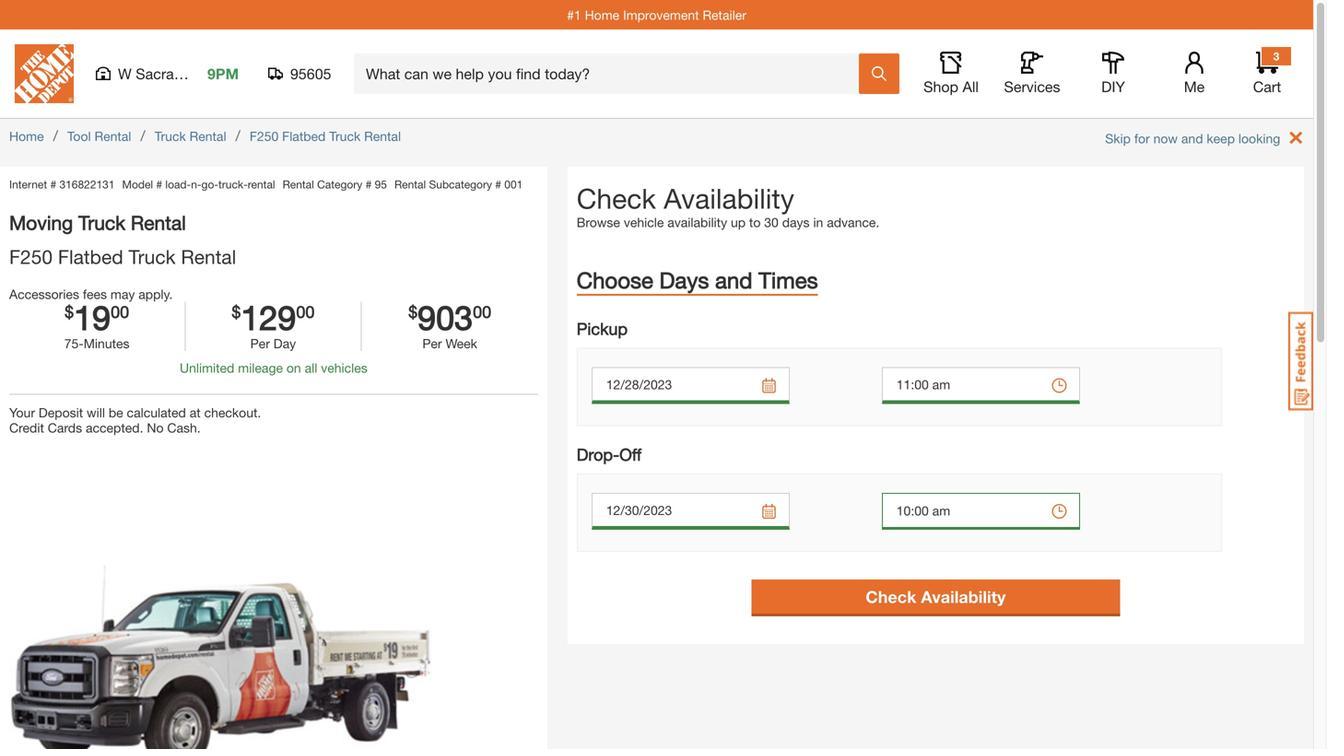 Task type: locate. For each thing, give the bounding box(es) containing it.
flatbed down moving truck rental
[[58, 245, 123, 268]]

1 vertical spatial home
[[9, 129, 44, 144]]

all
[[305, 361, 317, 376]]

mileage
[[238, 361, 283, 376]]

0 horizontal spatial and
[[715, 267, 752, 293]]

truck up load-
[[155, 129, 186, 144]]

00
[[111, 302, 129, 322], [296, 302, 315, 322], [473, 302, 491, 322]]

home right #1
[[585, 7, 619, 22]]

rental
[[94, 129, 131, 144], [189, 129, 226, 144], [364, 129, 401, 144], [283, 178, 314, 191], [394, 178, 426, 191], [131, 211, 186, 234], [181, 245, 236, 268]]

0 horizontal spatial flatbed
[[58, 245, 123, 268]]

$ for 903
[[408, 302, 418, 322]]

calculated
[[127, 405, 186, 420]]

flatbed up category
[[282, 129, 326, 144]]

truck down 316822131
[[78, 211, 125, 234]]

$ inside $ 129 00
[[232, 302, 241, 322]]

days
[[782, 215, 810, 230]]

date text field up off
[[591, 367, 790, 404]]

shop all button
[[922, 52, 981, 96]]

availability inside check availability browse vehicle availability up to 30 days in advance.
[[664, 182, 794, 215]]

1 00 from the left
[[111, 302, 129, 322]]

cards
[[48, 420, 82, 436]]

2 per from the left
[[422, 336, 442, 351]]

0 vertical spatial date text field
[[591, 367, 790, 404]]

check availability browse vehicle availability up to 30 days in advance.
[[577, 182, 879, 230]]

retailer
[[703, 7, 746, 22]]

checkout.
[[204, 405, 261, 420]]

check for check availability browse vehicle availability up to 30 days in advance.
[[577, 182, 656, 215]]

0 horizontal spatial per
[[250, 336, 270, 351]]

3 00 from the left
[[473, 302, 491, 322]]

flatbed
[[282, 129, 326, 144], [58, 245, 123, 268]]

availability
[[667, 215, 727, 230]]

1 vertical spatial f250
[[9, 245, 53, 268]]

drop-
[[577, 445, 619, 464]]

# left 001
[[495, 178, 501, 191]]

00 up week
[[473, 302, 491, 322]]

truck rental
[[155, 129, 226, 144]]

per for 129
[[250, 336, 270, 351]]

3 # from the left
[[365, 178, 372, 191]]

f250 flatbed truck rental up may
[[9, 245, 236, 268]]

home
[[585, 7, 619, 22], [9, 129, 44, 144]]

0 vertical spatial availability
[[664, 182, 794, 215]]

$
[[65, 302, 74, 322], [232, 302, 241, 322], [408, 302, 418, 322]]

f250 flatbed truck rental
[[250, 129, 401, 144], [9, 245, 236, 268]]

availability
[[664, 182, 794, 215], [921, 587, 1006, 607]]

improvement
[[623, 7, 699, 22]]

0 horizontal spatial check
[[577, 182, 656, 215]]

75-minutes
[[64, 336, 130, 351]]

load-
[[165, 178, 191, 191]]

$ 903 00
[[408, 298, 491, 337]]

903 dollars and 00 cents element
[[362, 298, 538, 337], [418, 298, 473, 337], [408, 302, 418, 333], [473, 302, 491, 333]]

cart
[[1253, 78, 1281, 95]]

2 $ from the left
[[232, 302, 241, 322]]

per up mileage at the left
[[250, 336, 270, 351]]

0 horizontal spatial f250 flatbed truck rental
[[9, 245, 236, 268]]

2 00 from the left
[[296, 302, 315, 322]]

sacramento
[[136, 65, 216, 82]]

date text field for drop-off
[[591, 493, 790, 530]]

rental right rental
[[283, 178, 314, 191]]

check inside check availability browse vehicle availability up to 30 days in advance.
[[577, 182, 656, 215]]

go-
[[201, 178, 218, 191]]

per week
[[422, 336, 477, 351]]

1 horizontal spatial per
[[422, 336, 442, 351]]

1 vertical spatial date text field
[[591, 493, 790, 530]]

00 inside $ 129 00
[[296, 302, 315, 322]]

availability inside check availability button
[[921, 587, 1006, 607]]

week
[[446, 336, 477, 351]]

# right internet on the top left
[[50, 178, 56, 191]]

f250 down moving
[[9, 245, 53, 268]]

$ inside $ 19 00
[[65, 302, 74, 322]]

0 horizontal spatial $
[[65, 302, 74, 322]]

menu close image
[[1290, 131, 1302, 144]]

per
[[250, 336, 270, 351], [422, 336, 442, 351]]

rental
[[248, 178, 275, 191]]

19 dollars and 00 cents element
[[9, 298, 185, 337], [74, 298, 111, 337], [65, 302, 74, 333], [111, 302, 129, 333]]

rental down load-
[[131, 211, 186, 234]]

Date text field
[[591, 367, 790, 404], [591, 493, 790, 530]]

truck up the apply. at left
[[129, 245, 176, 268]]

0 horizontal spatial 00
[[111, 302, 129, 322]]

vehicle
[[624, 215, 664, 230]]

1 date text field from the top
[[591, 367, 790, 404]]

days
[[659, 267, 709, 293]]

deposit
[[39, 405, 83, 420]]

129 dollars and 00 cents element
[[185, 298, 361, 337], [241, 298, 296, 337], [232, 302, 241, 333], [296, 302, 315, 333]]

w sacramento 9pm
[[118, 65, 239, 82]]

home link
[[9, 129, 44, 144]]

internet # 316822131 model # load-n-go-truck-rental rental category # 95 rental subcategory # 001
[[9, 178, 523, 191]]

1 horizontal spatial flatbed
[[282, 129, 326, 144]]

model
[[122, 178, 153, 191]]

316822131
[[59, 178, 115, 191]]

0 vertical spatial and
[[1181, 131, 1203, 146]]

truck
[[155, 129, 186, 144], [329, 129, 361, 144], [78, 211, 125, 234], [129, 245, 176, 268]]

What can we help you find today? search field
[[366, 54, 858, 93]]

$ inside the $ 903 00
[[408, 302, 418, 322]]

2 horizontal spatial $
[[408, 302, 418, 322]]

00 right fees at the top of the page
[[111, 302, 129, 322]]

0 vertical spatial flatbed
[[282, 129, 326, 144]]

and right days
[[715, 267, 752, 293]]

# left load-
[[156, 178, 162, 191]]

apply.
[[138, 287, 173, 302]]

0 vertical spatial f250 flatbed truck rental
[[250, 129, 401, 144]]

3
[[1273, 50, 1279, 63]]

truck up category
[[329, 129, 361, 144]]

unlimited mileage on all vehicles
[[180, 361, 368, 376]]

f250 flatbed truck rental up category
[[250, 129, 401, 144]]

no
[[147, 420, 164, 436]]

0 horizontal spatial f250
[[9, 245, 53, 268]]

check inside button
[[866, 587, 916, 607]]

1 horizontal spatial 00
[[296, 302, 315, 322]]

1 vertical spatial flatbed
[[58, 245, 123, 268]]

1 $ from the left
[[65, 302, 74, 322]]

rental down go-
[[181, 245, 236, 268]]

1 horizontal spatial availability
[[921, 587, 1006, 607]]

00 up all
[[296, 302, 315, 322]]

$ 19 00
[[65, 298, 129, 337]]

and right now on the top of the page
[[1181, 131, 1203, 146]]

accepted.
[[86, 420, 143, 436]]

1 horizontal spatial f250 flatbed truck rental
[[250, 129, 401, 144]]

19 dollars and 00 cents element containing $
[[65, 302, 74, 333]]

1 horizontal spatial $
[[232, 302, 241, 322]]

1 # from the left
[[50, 178, 56, 191]]

tool rental link
[[67, 129, 131, 144]]

1 horizontal spatial and
[[1181, 131, 1203, 146]]

on
[[287, 361, 301, 376]]

1 per from the left
[[250, 336, 270, 351]]

cart 3
[[1253, 50, 1281, 95]]

2 date text field from the top
[[591, 493, 790, 530]]

0 horizontal spatial availability
[[664, 182, 794, 215]]

and
[[1181, 131, 1203, 146], [715, 267, 752, 293]]

be
[[109, 405, 123, 420]]

day
[[273, 336, 296, 351]]

diy
[[1101, 78, 1125, 95]]

0 vertical spatial home
[[585, 7, 619, 22]]

check
[[577, 182, 656, 215], [866, 587, 916, 607]]

00 inside the $ 903 00
[[473, 302, 491, 322]]

n-
[[191, 178, 201, 191]]

home up internet on the top left
[[9, 129, 44, 144]]

date text field for pickup
[[591, 367, 790, 404]]

rental up go-
[[189, 129, 226, 144]]

1 vertical spatial availability
[[921, 587, 1006, 607]]

00 inside $ 19 00
[[111, 302, 129, 322]]

f250
[[250, 129, 279, 144], [9, 245, 53, 268]]

0 vertical spatial f250
[[250, 129, 279, 144]]

1 vertical spatial check
[[866, 587, 916, 607]]

0 vertical spatial check
[[577, 182, 656, 215]]

2 horizontal spatial 00
[[473, 302, 491, 322]]

at
[[190, 405, 201, 420]]

pickup
[[577, 319, 628, 339]]

per left week
[[422, 336, 442, 351]]

129 dollars and 00 cents element containing 00
[[296, 302, 315, 333]]

date text field down off
[[591, 493, 790, 530]]

f250 up "internet # 316822131 model # load-n-go-truck-rental rental category # 95 rental subcategory # 001"
[[250, 129, 279, 144]]

per day
[[250, 336, 296, 351]]

1 horizontal spatial check
[[866, 587, 916, 607]]

3 $ from the left
[[408, 302, 418, 322]]

your deposit will be calculated at checkout. credit cards accepted. no cash.
[[9, 405, 261, 436]]

# left '95'
[[365, 178, 372, 191]]

1 horizontal spatial home
[[585, 7, 619, 22]]



Task type: vqa. For each thing, say whether or not it's contained in the screenshot.
Delivery Free related to 288
no



Task type: describe. For each thing, give the bounding box(es) containing it.
1 horizontal spatial f250
[[250, 129, 279, 144]]

rental up '95'
[[364, 129, 401, 144]]

$ for 19
[[65, 302, 74, 322]]

#1
[[567, 7, 581, 22]]

cash.
[[167, 420, 201, 436]]

services button
[[1003, 52, 1062, 96]]

all
[[963, 78, 979, 95]]

availability for check availability
[[921, 587, 1006, 607]]

19 dollars and 00 cents element containing 00
[[111, 302, 129, 333]]

internet
[[9, 178, 47, 191]]

in
[[813, 215, 823, 230]]

00 for 903
[[473, 302, 491, 322]]

your
[[9, 405, 35, 420]]

903 dollars and 00 cents element containing $
[[408, 302, 418, 333]]

subcategory
[[429, 178, 492, 191]]

$ for 129
[[232, 302, 241, 322]]

per for 903
[[422, 336, 442, 351]]

drop-off
[[577, 445, 642, 464]]

95
[[375, 178, 387, 191]]

check availability button
[[751, 580, 1120, 614]]

95605 button
[[268, 65, 332, 83]]

diy button
[[1084, 52, 1143, 96]]

off
[[619, 445, 642, 464]]

keep
[[1207, 131, 1235, 146]]

129 dollars and 00 cents element containing $
[[232, 302, 241, 333]]

f250 flatbed truck rental link
[[250, 129, 401, 144]]

$ 129 00
[[232, 298, 315, 337]]

00 for 129
[[296, 302, 315, 322]]

accessories fees may apply.
[[9, 287, 173, 302]]

will
[[87, 405, 105, 420]]

availability for check availability browse vehicle availability up to 30 days in advance.
[[664, 182, 794, 215]]

me button
[[1165, 52, 1224, 96]]

shop
[[923, 78, 958, 95]]

00 for 19
[[111, 302, 129, 322]]

shop all
[[923, 78, 979, 95]]

skip for now and keep looking
[[1105, 131, 1280, 146]]

tool rental
[[67, 129, 131, 144]]

me
[[1184, 78, 1205, 95]]

19
[[74, 298, 111, 337]]

w
[[118, 65, 132, 82]]

minutes
[[84, 336, 130, 351]]

tool
[[67, 129, 91, 144]]

95605
[[290, 65, 331, 82]]

75-
[[64, 336, 84, 351]]

1 vertical spatial and
[[715, 267, 752, 293]]

2 # from the left
[[156, 178, 162, 191]]

1 vertical spatial f250 flatbed truck rental
[[9, 245, 236, 268]]

times
[[759, 267, 818, 293]]

truck rental link
[[155, 129, 226, 144]]

0 horizontal spatial home
[[9, 129, 44, 144]]

rental right '95'
[[394, 178, 426, 191]]

credit
[[9, 420, 44, 436]]

truck-
[[218, 178, 248, 191]]

category
[[317, 178, 362, 191]]

skip
[[1105, 131, 1131, 146]]

903 dollars and 00 cents element containing 00
[[473, 302, 491, 333]]

choose
[[577, 267, 653, 293]]

accessories
[[9, 287, 79, 302]]

now
[[1153, 131, 1178, 146]]

moving truck rental
[[9, 211, 186, 234]]

browse
[[577, 215, 620, 230]]

to
[[749, 215, 761, 230]]

services
[[1004, 78, 1060, 95]]

may
[[111, 287, 135, 302]]

unlimited
[[180, 361, 234, 376]]

for
[[1134, 131, 1150, 146]]

4 # from the left
[[495, 178, 501, 191]]

advance.
[[827, 215, 879, 230]]

903
[[418, 298, 473, 337]]

skip for now and keep looking link
[[1105, 131, 1302, 146]]

129
[[241, 298, 296, 337]]

choose days and times
[[577, 267, 818, 293]]

check for check availability
[[866, 587, 916, 607]]

9pm
[[207, 65, 239, 82]]

rental right tool
[[94, 129, 131, 144]]

f250 flatbed truck rental image
[[9, 454, 432, 749]]

up
[[731, 215, 746, 230]]

fees
[[83, 287, 107, 302]]

check availability
[[866, 587, 1006, 607]]

feedback link image
[[1288, 311, 1313, 411]]

the home depot logo image
[[15, 44, 74, 103]]



